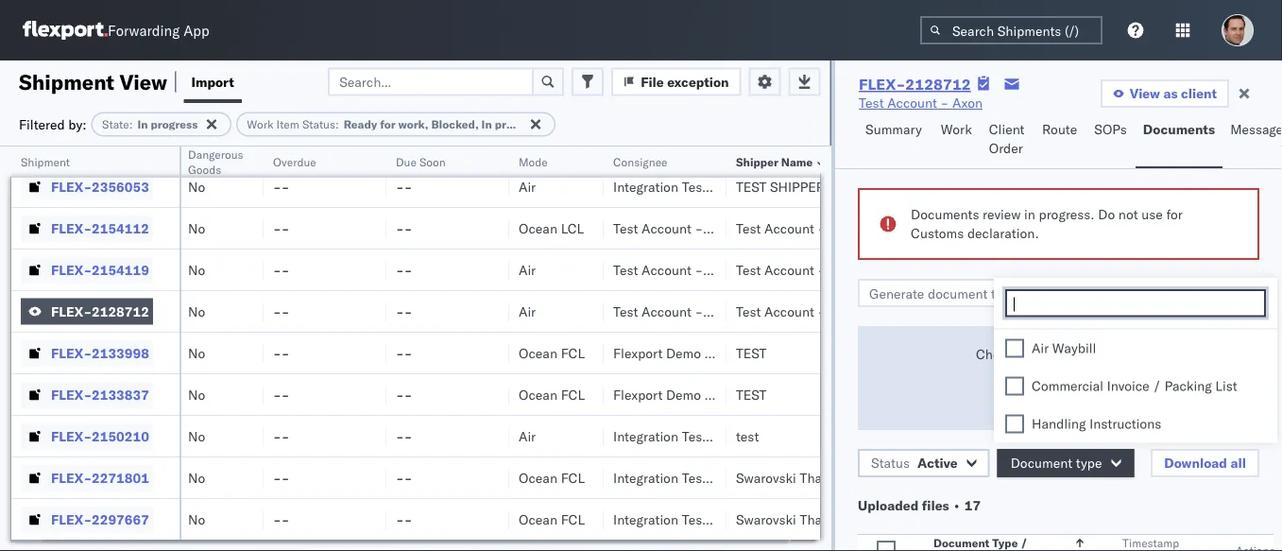 Task type: vqa. For each thing, say whether or not it's contained in the screenshot.
4th Savant
no



Task type: describe. For each thing, give the bounding box(es) containing it.
/ for type
[[1021, 535, 1028, 550]]

2 progress from the left
[[495, 117, 542, 131]]

flex-2154119 button
[[21, 257, 153, 283]]

0 horizontal spatial status
[[302, 117, 336, 131]]

1 : from the left
[[129, 117, 133, 131]]

on for flex-2356053
[[775, 178, 795, 195]]

ag for flex-2356053
[[799, 178, 817, 195]]

integration test account - on ag for flex-2150210
[[613, 428, 817, 444]]

resize handle column header for mode
[[581, 147, 604, 551]]

blocked,
[[431, 117, 479, 131]]

here
[[1115, 346, 1142, 362]]

flex-2150210
[[51, 428, 149, 444]]

2150210
[[92, 428, 149, 444]]

in
[[1025, 206, 1036, 223]]

filtered
[[19, 116, 65, 132]]

consignee button
[[604, 150, 708, 169]]

flex-2128712 button
[[21, 298, 153, 325]]

ocean for 2133998
[[519, 345, 558, 361]]

download all button
[[1151, 449, 1260, 477]]

document type / filename button
[[930, 531, 1085, 551]]

flexport. image
[[23, 21, 108, 40]]

declaration.
[[968, 225, 1039, 241]]

flexport demo shipper co. for flex-2133998
[[613, 345, 773, 361]]

fcl for flex-2271801
[[561, 469, 585, 486]]

4 test from the top
[[736, 386, 767, 403]]

1 test from the top
[[736, 137, 767, 153]]

import
[[191, 73, 234, 90]]

dangerous
[[188, 147, 243, 161]]

17
[[965, 497, 981, 514]]

shipment button
[[11, 150, 161, 169]]

timestamp / user
[[1123, 535, 1180, 551]]

sops
[[1095, 121, 1127, 138]]

Search... text field
[[328, 68, 534, 96]]

demo for flex-2133837
[[666, 386, 701, 403]]

filename
[[934, 551, 984, 551]]

sops button
[[1087, 112, 1136, 168]]

exception
[[667, 73, 729, 90]]

no for flex-2356053
[[188, 178, 205, 195]]

flex- for flex-2297667 button
[[51, 511, 92, 527]]

2271801
[[92, 469, 149, 486]]

document for document type
[[1011, 455, 1073, 471]]

co. for flex-2133998
[[755, 345, 773, 361]]

air waybill
[[1032, 340, 1097, 356]]

name
[[781, 155, 813, 169]]

flex-2297667
[[51, 511, 149, 527]]

lcl for test
[[561, 220, 584, 236]]

air for flex-2128712
[[519, 303, 536, 319]]

thailand for 2271801
[[800, 469, 852, 486]]

state
[[102, 117, 129, 131]]

for inside documents review in progress. do not use for customs declaration.
[[1167, 206, 1183, 223]]

soon
[[420, 155, 446, 169]]

no for flex-2154112
[[188, 220, 205, 236]]

ocean lcl for integration test account - on ag
[[519, 137, 584, 153]]

no for flex-2150210
[[188, 428, 205, 444]]

/ for invoice
[[1153, 378, 1162, 394]]

consignee
[[613, 155, 668, 169]]

ocean fcl for 2133837
[[519, 386, 585, 403]]

shipment for shipment
[[21, 155, 70, 169]]

no for flex-2133998
[[188, 345, 205, 361]]

shipment view
[[19, 69, 167, 95]]

progress.
[[1039, 206, 1095, 223]]

no for flex-2154119
[[188, 261, 205, 278]]

shipper name button
[[727, 150, 831, 169]]

flex- up the summary
[[859, 75, 906, 94]]

flex- for flex-2271801 button
[[51, 469, 92, 486]]

air inside list box
[[1032, 340, 1049, 356]]

ocean for 2297667
[[519, 511, 558, 527]]

drag
[[1074, 346, 1100, 362]]

integration for flex-2388003
[[613, 137, 679, 153]]

air for flex-2356053
[[519, 178, 536, 195]]

no for flex-2388003
[[188, 137, 205, 153]]

view as client
[[1130, 85, 1217, 102]]

2128712 inside button
[[92, 303, 149, 319]]

∙
[[953, 497, 962, 514]]

no for flex-2128712
[[188, 303, 205, 319]]

instructions
[[1090, 415, 1162, 432]]

order
[[989, 140, 1023, 156]]

test shipper for ocean lcl
[[736, 137, 825, 153]]

test account - axon link
[[859, 94, 983, 112]]

Search Shipments (/) text field
[[921, 16, 1103, 44]]

user
[[1133, 551, 1157, 551]]

it
[[1104, 346, 1112, 362]]

work button
[[934, 112, 982, 168]]

ocean for 2271801
[[519, 469, 558, 486]]

flexport for flex-2133837
[[613, 386, 663, 403]]

flex-2388003
[[51, 137, 149, 153]]

shipper name
[[736, 155, 813, 169]]

as
[[1164, 85, 1178, 102]]

flex- for flex-2154112 "button"
[[51, 220, 92, 236]]

filtered by:
[[19, 116, 87, 132]]

customs
[[911, 225, 964, 241]]

list box containing air waybill
[[994, 329, 1278, 443]]

resize handle column header for dangerous goods
[[241, 147, 264, 551]]

forwarding app
[[108, 21, 209, 39]]

integration test account - on ag for flex-2388003
[[613, 137, 817, 153]]

document for document type / filename
[[934, 535, 990, 550]]

list
[[1216, 378, 1238, 394]]

a inside button
[[1079, 377, 1086, 394]]

download all
[[1165, 455, 1247, 471]]

document type
[[1011, 455, 1102, 471]]

state : in progress
[[102, 117, 198, 131]]

flex-2271801 button
[[21, 465, 153, 491]]

swarovski for flex-2271801
[[736, 469, 797, 486]]

ag for flex-2150210
[[799, 428, 817, 444]]

shipper for flex-2133998
[[705, 345, 751, 361]]

commercial
[[1032, 378, 1104, 394]]

route button
[[1035, 112, 1087, 168]]

browse for a file
[[1008, 377, 1110, 394]]

documents button
[[1136, 112, 1223, 168]]

by:
[[68, 116, 87, 132]]

work,
[[398, 117, 429, 131]]

mode
[[519, 155, 548, 169]]

ocean fcl for 2297667
[[519, 511, 585, 527]]

not
[[1119, 206, 1139, 223]]

shipper for air
[[770, 178, 825, 195]]

work for work
[[941, 121, 972, 138]]

flex-2133837
[[51, 386, 149, 403]]

message button
[[1223, 112, 1283, 168]]

2297667
[[92, 511, 149, 527]]

use
[[1142, 206, 1163, 223]]

browse for a file button
[[995, 371, 1123, 400]]

client
[[1181, 85, 1217, 102]]

- inside test account - axon link
[[941, 95, 949, 111]]

file
[[641, 73, 664, 90]]

air for flex-2154119
[[519, 261, 536, 278]]

0 vertical spatial file
[[1036, 346, 1055, 362]]

lcl for integration
[[561, 137, 584, 153]]

shipper for ocean lcl
[[770, 137, 825, 153]]

1 vertical spatial status
[[872, 455, 910, 471]]

1 horizontal spatial 2128712
[[906, 75, 971, 94]]

files
[[922, 497, 950, 514]]

uploaded files ∙ 17
[[858, 497, 981, 514]]

integration test account - on ag for flex-2356053
[[613, 178, 817, 195]]



Task type: locate. For each thing, give the bounding box(es) containing it.
1 vertical spatial shipment
[[21, 155, 70, 169]]

timestamp / user button
[[1119, 531, 1199, 551]]

2388003
[[92, 137, 149, 153]]

/ right type
[[1021, 535, 1028, 550]]

document up filename
[[934, 535, 990, 550]]

ready
[[344, 117, 377, 131]]

documents for documents review in progress. do not use for customs declaration.
[[911, 206, 980, 223]]

flex-2154112 button
[[21, 215, 153, 241]]

thailand for 2297667
[[800, 511, 852, 527]]

10 no from the top
[[188, 511, 205, 527]]

flex- down flex-2133998 button
[[51, 386, 92, 403]]

resize handle column header
[[157, 147, 180, 551], [241, 147, 264, 551], [364, 147, 387, 551], [487, 147, 509, 551], [581, 147, 604, 551], [704, 147, 727, 551]]

no for flex-2133837
[[188, 386, 205, 403]]

client
[[989, 121, 1025, 138]]

view up state : in progress
[[120, 69, 167, 95]]

: up '2388003'
[[129, 117, 133, 131]]

2128712
[[906, 75, 971, 94], [92, 303, 149, 319]]

1 resize handle column header from the left
[[157, 147, 180, 551]]

flex- down flex-2271801 button
[[51, 511, 92, 527]]

1 ocean fcl from the top
[[519, 345, 585, 361]]

1 ocean lcl from the top
[[519, 137, 584, 153]]

/ inside document type / filename
[[1021, 535, 1028, 550]]

1 vertical spatial shipper
[[705, 345, 751, 361]]

1 horizontal spatial for
[[1057, 377, 1076, 394]]

flexport
[[613, 345, 663, 361], [613, 386, 663, 403]]

review
[[983, 206, 1021, 223]]

fcl
[[561, 345, 585, 361], [561, 386, 585, 403], [561, 469, 585, 486], [561, 511, 585, 527]]

0 horizontal spatial file
[[1036, 346, 1055, 362]]

2 vertical spatial ag
[[799, 428, 817, 444]]

1 horizontal spatial progress
[[495, 117, 542, 131]]

due soon
[[396, 155, 446, 169]]

1 horizontal spatial flex-2128712
[[859, 75, 971, 94]]

flex- for flex-2133998 button
[[51, 345, 92, 361]]

1 vertical spatial document
[[934, 535, 990, 550]]

0 vertical spatial integration test account - on ag
[[613, 137, 817, 153]]

forwarding app link
[[23, 21, 209, 40]]

choose a file or drag it here
[[976, 346, 1142, 362]]

flex-2133837 button
[[21, 381, 153, 408]]

resize handle column header for consignee
[[704, 147, 727, 551]]

1 vertical spatial on
[[775, 178, 795, 195]]

3 ocean from the top
[[519, 345, 558, 361]]

in right the state
[[137, 117, 148, 131]]

2128712 up work button
[[906, 75, 971, 94]]

:
[[129, 117, 133, 131], [336, 117, 339, 131]]

test shipper down 'shipper name'
[[736, 178, 825, 195]]

1 fcl from the top
[[561, 345, 585, 361]]

status
[[302, 117, 336, 131], [872, 455, 910, 471]]

ag down the 'name'
[[799, 178, 817, 195]]

1 vertical spatial ocean lcl
[[519, 220, 584, 236]]

0 horizontal spatial documents
[[911, 206, 980, 223]]

work left item
[[247, 117, 274, 131]]

0 horizontal spatial /
[[1021, 535, 1028, 550]]

shipment down "filtered"
[[21, 155, 70, 169]]

client order
[[989, 121, 1025, 156]]

0 vertical spatial swarovski
[[736, 469, 797, 486]]

1 swarovski from the top
[[736, 469, 797, 486]]

on for flex-2388003
[[775, 137, 795, 153]]

2 no from the top
[[188, 178, 205, 195]]

1 horizontal spatial :
[[336, 117, 339, 131]]

0 vertical spatial 2128712
[[906, 75, 971, 94]]

3 ag from the top
[[799, 428, 817, 444]]

flex- inside "button"
[[51, 261, 92, 278]]

1 horizontal spatial view
[[1130, 85, 1161, 102]]

1 horizontal spatial file
[[1090, 377, 1110, 394]]

flex- for flex-2356053 button
[[51, 178, 92, 195]]

flexport demo shipper co. for flex-2133837
[[613, 386, 773, 403]]

view inside 'view as client' 'button'
[[1130, 85, 1161, 102]]

/ inside timestamp / user
[[1123, 551, 1130, 551]]

0 vertical spatial shipper
[[736, 155, 779, 169]]

shipper down the 'name'
[[770, 178, 825, 195]]

: left ready
[[336, 117, 339, 131]]

document down handling in the bottom of the page
[[1011, 455, 1073, 471]]

file down it
[[1090, 377, 1110, 394]]

fcl for flex-2133998
[[561, 345, 585, 361]]

app
[[184, 21, 209, 39]]

1 vertical spatial documents
[[911, 206, 980, 223]]

on
[[775, 137, 795, 153], [775, 178, 795, 195], [775, 428, 795, 444]]

2 thailand from the top
[[800, 511, 852, 527]]

2 test shipper from the top
[[736, 178, 825, 195]]

1 swarovski thailand test from the top
[[736, 469, 881, 486]]

flex-2128712 up the summary
[[859, 75, 971, 94]]

flex-2128712
[[859, 75, 971, 94], [51, 303, 149, 319]]

2 ocean fcl from the top
[[519, 386, 585, 403]]

waybill
[[1053, 340, 1097, 356]]

2 ocean from the top
[[519, 220, 558, 236]]

2154119
[[92, 261, 149, 278]]

0 vertical spatial ag
[[799, 137, 817, 153]]

document
[[1011, 455, 1073, 471], [934, 535, 990, 550]]

document inside document type button
[[1011, 455, 1073, 471]]

summary button
[[858, 112, 934, 168]]

flex-2356053
[[51, 178, 149, 195]]

work inside button
[[941, 121, 972, 138]]

5 resize handle column header from the left
[[581, 147, 604, 551]]

2133998
[[92, 345, 149, 361]]

thailand left status active
[[800, 469, 852, 486]]

flex- down flex-2356053 button
[[51, 220, 92, 236]]

packing
[[1165, 378, 1212, 394]]

1 vertical spatial flexport demo shipper co.
[[613, 386, 773, 403]]

file exception
[[641, 73, 729, 90]]

timestamp
[[1123, 535, 1180, 550]]

0 vertical spatial /
[[1153, 378, 1162, 394]]

1 vertical spatial integration
[[613, 178, 679, 195]]

2 vertical spatial /
[[1123, 551, 1130, 551]]

1 thailand from the top
[[800, 469, 852, 486]]

0 vertical spatial test shipper
[[736, 137, 825, 153]]

ocean lcl down mode button
[[519, 220, 584, 236]]

9 no from the top
[[188, 469, 205, 486]]

flex- for flex-2150210 button
[[51, 428, 92, 444]]

1 shipper from the top
[[770, 137, 825, 153]]

list box
[[994, 329, 1278, 443]]

3 test from the top
[[736, 345, 767, 361]]

1 test shipper from the top
[[736, 137, 825, 153]]

progress up dangerous
[[151, 117, 198, 131]]

2 lcl from the top
[[561, 220, 584, 236]]

lcl left the "consignee" button
[[561, 137, 584, 153]]

status active
[[872, 455, 958, 471]]

test
[[736, 428, 759, 444]]

2 vertical spatial on
[[775, 428, 795, 444]]

shipper inside shipper name button
[[736, 155, 779, 169]]

0 vertical spatial integration
[[613, 137, 679, 153]]

1 vertical spatial test shipper
[[736, 178, 825, 195]]

ocean lcl for test account - axon
[[519, 220, 584, 236]]

6 ocean from the top
[[519, 511, 558, 527]]

2 in from the left
[[482, 117, 492, 131]]

test
[[736, 137, 767, 153], [736, 178, 767, 195], [736, 345, 767, 361], [736, 386, 767, 403]]

1 horizontal spatial /
[[1123, 551, 1130, 551]]

8 no from the top
[[188, 428, 205, 444]]

0 vertical spatial lcl
[[561, 137, 584, 153]]

for down or
[[1057, 377, 1076, 394]]

3 integration from the top
[[613, 428, 679, 444]]

flex-2150210 button
[[21, 423, 153, 449]]

flex-2128712 link
[[859, 75, 971, 94]]

ag for flex-2388003
[[799, 137, 817, 153]]

integration for flex-2150210
[[613, 428, 679, 444]]

work down test account - axon link
[[941, 121, 972, 138]]

2 vertical spatial integration test account - on ag
[[613, 428, 817, 444]]

flex- for flex-2388003 button on the top
[[51, 137, 92, 153]]

for
[[380, 117, 396, 131], [1167, 206, 1183, 223], [1057, 377, 1076, 394]]

flexport demo shipper co.
[[613, 345, 773, 361], [613, 386, 773, 403]]

commercial invoice / packing list
[[1032, 378, 1238, 394]]

0 vertical spatial shipment
[[19, 69, 114, 95]]

flex-2388003 button
[[21, 132, 153, 158]]

document type / filename
[[934, 535, 1028, 551]]

ocean for 2154112
[[519, 220, 558, 236]]

type
[[1076, 455, 1102, 471]]

integration for flex-2356053
[[613, 178, 679, 195]]

0 vertical spatial status
[[302, 117, 336, 131]]

1 no from the top
[[188, 137, 205, 153]]

4 no from the top
[[188, 261, 205, 278]]

flex-
[[859, 75, 906, 94], [51, 137, 92, 153], [51, 178, 92, 195], [51, 220, 92, 236], [51, 261, 92, 278], [51, 303, 92, 319], [51, 345, 92, 361], [51, 386, 92, 403], [51, 428, 92, 444], [51, 469, 92, 486], [51, 511, 92, 527]]

1 vertical spatial ag
[[799, 178, 817, 195]]

1 vertical spatial thailand
[[800, 511, 852, 527]]

None text field
[[1012, 296, 1265, 312]]

document type button
[[998, 449, 1135, 477]]

test shipper up 'shipper name'
[[736, 137, 825, 153]]

resize handle column header for shipment
[[157, 147, 180, 551]]

flex- for flex-2154119 "button"
[[51, 261, 92, 278]]

1 lcl from the top
[[561, 137, 584, 153]]

documents inside button
[[1143, 121, 1216, 138]]

download
[[1165, 455, 1228, 471]]

1 vertical spatial swarovski
[[736, 511, 797, 527]]

ocean fcl for 2271801
[[519, 469, 585, 486]]

/ inside list box
[[1153, 378, 1162, 394]]

ag up the 'name'
[[799, 137, 817, 153]]

2133837
[[92, 386, 149, 403]]

progress up mode
[[495, 117, 542, 131]]

file inside button
[[1090, 377, 1110, 394]]

None checkbox
[[1006, 339, 1025, 358], [1006, 377, 1025, 396], [1006, 414, 1025, 433], [877, 541, 896, 551], [1006, 339, 1025, 358], [1006, 377, 1025, 396], [1006, 414, 1025, 433], [877, 541, 896, 551]]

item
[[277, 117, 299, 131]]

forwarding
[[108, 21, 180, 39]]

2 swarovski from the top
[[736, 511, 797, 527]]

client order button
[[982, 112, 1035, 168]]

for inside browse for a file button
[[1057, 377, 1076, 394]]

flex- for flex-2128712 button
[[51, 303, 92, 319]]

swarovski thailand test for 2297667
[[736, 511, 881, 527]]

on down 'shipper name'
[[775, 178, 795, 195]]

0 vertical spatial document
[[1011, 455, 1073, 471]]

2 flexport from the top
[[613, 386, 663, 403]]

view left as
[[1130, 85, 1161, 102]]

1 on from the top
[[775, 137, 795, 153]]

5 no from the top
[[188, 303, 205, 319]]

4 fcl from the top
[[561, 511, 585, 527]]

documents review in progress. do not use for customs declaration.
[[911, 206, 1183, 241]]

4 resize handle column header from the left
[[487, 147, 509, 551]]

browse
[[1008, 377, 1054, 394]]

1 horizontal spatial status
[[872, 455, 910, 471]]

view as client button
[[1101, 79, 1230, 108]]

2 vertical spatial integration
[[613, 428, 679, 444]]

active
[[918, 455, 958, 471]]

status up uploaded
[[872, 455, 910, 471]]

flex- down flex-2154112 "button"
[[51, 261, 92, 278]]

co. for flex-2133837
[[755, 386, 773, 403]]

documents down view as client
[[1143, 121, 1216, 138]]

flex- for the flex-2133837 button
[[51, 386, 92, 403]]

3 integration test account - on ag from the top
[[613, 428, 817, 444]]

0 horizontal spatial 2128712
[[92, 303, 149, 319]]

flexport for flex-2133998
[[613, 345, 663, 361]]

ocean fcl for 2133998
[[519, 345, 585, 361]]

overdue
[[273, 155, 316, 169]]

2 horizontal spatial for
[[1167, 206, 1183, 223]]

on for flex-2150210
[[775, 428, 795, 444]]

0 horizontal spatial view
[[120, 69, 167, 95]]

for right use
[[1167, 206, 1183, 223]]

0 vertical spatial swarovski thailand test
[[736, 469, 881, 486]]

2 swarovski thailand test from the top
[[736, 511, 881, 527]]

ocean for 2133837
[[519, 386, 558, 403]]

work item status : ready for work, blocked, in progress
[[247, 117, 542, 131]]

summary
[[866, 121, 922, 138]]

1 vertical spatial flex-2128712
[[51, 303, 149, 319]]

no for flex-2271801
[[188, 469, 205, 486]]

in right blocked,
[[482, 117, 492, 131]]

flex- inside "button"
[[51, 220, 92, 236]]

flex- down shipment button
[[51, 178, 92, 195]]

air for flex-2150210
[[519, 428, 536, 444]]

0 vertical spatial shipper
[[770, 137, 825, 153]]

2 flexport demo shipper co. from the top
[[613, 386, 773, 403]]

3 fcl from the top
[[561, 469, 585, 486]]

documents
[[1143, 121, 1216, 138], [911, 206, 980, 223]]

0 vertical spatial co.
[[755, 345, 773, 361]]

ocean
[[519, 137, 558, 153], [519, 220, 558, 236], [519, 345, 558, 361], [519, 386, 558, 403], [519, 469, 558, 486], [519, 511, 558, 527]]

demo
[[666, 345, 701, 361], [666, 386, 701, 403]]

3 resize handle column header from the left
[[364, 147, 387, 551]]

0 horizontal spatial flex-2128712
[[51, 303, 149, 319]]

1 progress from the left
[[151, 117, 198, 131]]

a down drag
[[1079, 377, 1086, 394]]

1 vertical spatial file
[[1090, 377, 1110, 394]]

fcl for flex-2297667
[[561, 511, 585, 527]]

5 ocean from the top
[[519, 469, 558, 486]]

fcl for flex-2133837
[[561, 386, 585, 403]]

documents for documents
[[1143, 121, 1216, 138]]

flex- down flex-2128712 button
[[51, 345, 92, 361]]

ocean for 2388003
[[519, 137, 558, 153]]

ag right test
[[799, 428, 817, 444]]

0 horizontal spatial document
[[934, 535, 990, 550]]

2 integration test account - on ag from the top
[[613, 178, 817, 195]]

air
[[519, 178, 536, 195], [519, 261, 536, 278], [519, 303, 536, 319], [1032, 340, 1049, 356], [519, 428, 536, 444]]

integration test account - on ag
[[613, 137, 817, 153], [613, 178, 817, 195], [613, 428, 817, 444]]

0 horizontal spatial a
[[1025, 346, 1032, 362]]

or
[[1058, 346, 1070, 362]]

flex- inside button
[[51, 345, 92, 361]]

0 vertical spatial flexport demo shipper co.
[[613, 345, 773, 361]]

1 ocean from the top
[[519, 137, 558, 153]]

flex- down the flex-2133837 button
[[51, 428, 92, 444]]

0 vertical spatial demo
[[666, 345, 701, 361]]

2 on from the top
[[775, 178, 795, 195]]

0 horizontal spatial work
[[247, 117, 274, 131]]

1 vertical spatial integration test account - on ag
[[613, 178, 817, 195]]

0 horizontal spatial :
[[129, 117, 133, 131]]

shipment for shipment view
[[19, 69, 114, 95]]

view
[[120, 69, 167, 95], [1130, 85, 1161, 102]]

swarovski thailand test for 2271801
[[736, 469, 881, 486]]

1 integration from the top
[[613, 137, 679, 153]]

documents up customs
[[911, 206, 980, 223]]

dangerous goods button
[[179, 143, 257, 177]]

0 vertical spatial thailand
[[800, 469, 852, 486]]

1 vertical spatial flexport
[[613, 386, 663, 403]]

4 ocean from the top
[[519, 386, 558, 403]]

ocean lcl up mode
[[519, 137, 584, 153]]

1 vertical spatial co.
[[755, 386, 773, 403]]

2 test from the top
[[736, 178, 767, 195]]

1 horizontal spatial documents
[[1143, 121, 1216, 138]]

documents inside documents review in progress. do not use for customs declaration.
[[911, 206, 980, 223]]

1 horizontal spatial a
[[1079, 377, 1086, 394]]

flex-2297667 button
[[21, 506, 153, 533]]

mode button
[[509, 150, 585, 169]]

2 demo from the top
[[666, 386, 701, 403]]

work for work item status : ready for work, blocked, in progress
[[247, 117, 274, 131]]

2 resize handle column header from the left
[[241, 147, 264, 551]]

on right test
[[775, 428, 795, 444]]

0 vertical spatial ocean lcl
[[519, 137, 584, 153]]

2 vertical spatial for
[[1057, 377, 1076, 394]]

flex- down 'by:'
[[51, 137, 92, 153]]

1 vertical spatial lcl
[[561, 220, 584, 236]]

1 vertical spatial /
[[1021, 535, 1028, 550]]

1 integration test account - on ag from the top
[[613, 137, 817, 153]]

flex-2356053 button
[[21, 173, 153, 200]]

1 demo from the top
[[666, 345, 701, 361]]

0 vertical spatial a
[[1025, 346, 1032, 362]]

0 vertical spatial flexport
[[613, 345, 663, 361]]

0 vertical spatial on
[[775, 137, 795, 153]]

lcl down mode button
[[561, 220, 584, 236]]

file left or
[[1036, 346, 1055, 362]]

2 horizontal spatial /
[[1153, 378, 1162, 394]]

1 in from the left
[[137, 117, 148, 131]]

0 vertical spatial for
[[380, 117, 396, 131]]

1 ag from the top
[[799, 137, 817, 153]]

1 vertical spatial demo
[[666, 386, 701, 403]]

1 flexport from the top
[[613, 345, 663, 361]]

0 horizontal spatial progress
[[151, 117, 198, 131]]

shipment inside shipment button
[[21, 155, 70, 169]]

document inside document type / filename
[[934, 535, 990, 550]]

/ left user
[[1123, 551, 1130, 551]]

thailand left uploaded
[[800, 511, 852, 527]]

flex-2271801
[[51, 469, 149, 486]]

1 co. from the top
[[755, 345, 773, 361]]

a right choose at bottom right
[[1025, 346, 1032, 362]]

2 co. from the top
[[755, 386, 773, 403]]

6 no from the top
[[188, 345, 205, 361]]

flex-2128712 inside button
[[51, 303, 149, 319]]

swarovski for flex-2297667
[[736, 511, 797, 527]]

Generate document type... text field
[[858, 279, 1134, 307]]

3 no from the top
[[188, 220, 205, 236]]

1 vertical spatial a
[[1079, 377, 1086, 394]]

6 resize handle column header from the left
[[704, 147, 727, 551]]

demo for flex-2133998
[[666, 345, 701, 361]]

test shipper for air
[[736, 178, 825, 195]]

shipper for flex-2133837
[[705, 386, 751, 403]]

2 ocean lcl from the top
[[519, 220, 584, 236]]

1 vertical spatial swarovski thailand test
[[736, 511, 881, 527]]

2 integration from the top
[[613, 178, 679, 195]]

status right item
[[302, 117, 336, 131]]

1 vertical spatial for
[[1167, 206, 1183, 223]]

1 horizontal spatial document
[[1011, 455, 1073, 471]]

2128712 down 2154119
[[92, 303, 149, 319]]

1 horizontal spatial in
[[482, 117, 492, 131]]

2 shipper from the top
[[770, 178, 825, 195]]

1 vertical spatial shipper
[[770, 178, 825, 195]]

0 horizontal spatial for
[[380, 117, 396, 131]]

a
[[1025, 346, 1032, 362], [1079, 377, 1086, 394]]

4 ocean fcl from the top
[[519, 511, 585, 527]]

2 fcl from the top
[[561, 386, 585, 403]]

1 flexport demo shipper co. from the top
[[613, 345, 773, 361]]

shipment up 'by:'
[[19, 69, 114, 95]]

ocean lcl
[[519, 137, 584, 153], [519, 220, 584, 236]]

2 vertical spatial shipper
[[705, 386, 751, 403]]

on up 'shipper name'
[[775, 137, 795, 153]]

1 vertical spatial 2128712
[[92, 303, 149, 319]]

for left work,
[[380, 117, 396, 131]]

shipper up the 'name'
[[770, 137, 825, 153]]

3 ocean fcl from the top
[[519, 469, 585, 486]]

dangerous goods
[[188, 147, 243, 176]]

flex-2128712 down flex-2154119 on the left
[[51, 303, 149, 319]]

work
[[247, 117, 274, 131], [941, 121, 972, 138]]

in
[[137, 117, 148, 131], [482, 117, 492, 131]]

/ right invoice
[[1153, 378, 1162, 394]]

goods
[[188, 162, 221, 176]]

0 vertical spatial flex-2128712
[[859, 75, 971, 94]]

swarovski thailand test
[[736, 469, 881, 486], [736, 511, 881, 527]]

2 ag from the top
[[799, 178, 817, 195]]

flex- down flex-2154119 "button"
[[51, 303, 92, 319]]

7 no from the top
[[188, 386, 205, 403]]

0 horizontal spatial in
[[137, 117, 148, 131]]

3 on from the top
[[775, 428, 795, 444]]

flex- down flex-2150210 button
[[51, 469, 92, 486]]

no for flex-2297667
[[188, 511, 205, 527]]

0 vertical spatial documents
[[1143, 121, 1216, 138]]

2 : from the left
[[336, 117, 339, 131]]

do
[[1099, 206, 1115, 223]]

1 horizontal spatial work
[[941, 121, 972, 138]]



